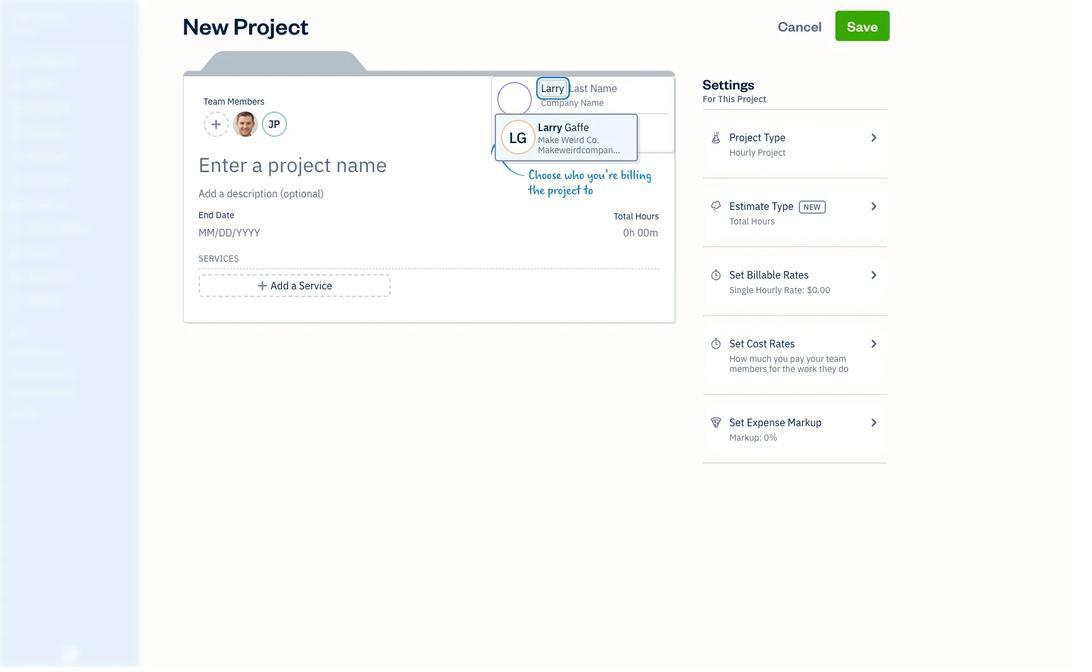 Task type: describe. For each thing, give the bounding box(es) containing it.
estimate image
[[8, 103, 23, 115]]

items and services image
[[9, 367, 135, 377]]

much
[[750, 353, 772, 365]]

1 horizontal spatial total hours
[[730, 216, 775, 227]]

your
[[807, 353, 824, 365]]

client image
[[8, 79, 23, 92]]

payment image
[[8, 151, 23, 163]]

weird
[[561, 134, 585, 146]]

markup:
[[730, 432, 762, 444]]

team members
[[204, 96, 265, 107]]

Phone Number text field
[[560, 136, 620, 147]]

apps image
[[9, 327, 135, 337]]

money image
[[8, 247, 23, 259]]

the inside choose who you're billing the project to
[[529, 184, 545, 198]]

lg
[[509, 127, 527, 147]]

estimates image
[[710, 199, 722, 214]]

cancel button
[[767, 11, 833, 41]]

0 horizontal spatial hours
[[635, 211, 659, 222]]

$0.00
[[807, 285, 831, 296]]

rates for set cost rates
[[770, 338, 795, 350]]

work
[[798, 364, 817, 375]]

rates for set billable rates
[[783, 269, 809, 281]]

cancel
[[778, 17, 822, 35]]

plus image
[[257, 278, 268, 293]]

Hourly Budget text field
[[623, 227, 659, 239]]

projects image
[[710, 130, 722, 145]]

billing
[[621, 169, 652, 183]]

rate
[[784, 285, 802, 296]]

new
[[804, 203, 821, 212]]

type for estimate type
[[772, 200, 794, 213]]

jp
[[268, 118, 280, 131]]

how much you pay your team members for the work they do
[[730, 353, 849, 375]]

single hourly rate : $0.00
[[730, 285, 831, 296]]

owner
[[10, 25, 33, 35]]

project image
[[8, 199, 23, 211]]

chevronright image for estimate type
[[868, 199, 880, 214]]

bank connections image
[[9, 388, 135, 398]]

you're
[[587, 169, 618, 183]]

freshbooks image
[[59, 648, 80, 663]]

set for set expense markup
[[730, 417, 745, 429]]

0 vertical spatial hourly
[[730, 147, 756, 158]]

:
[[802, 285, 805, 296]]

choose
[[529, 169, 562, 183]]

1 horizontal spatial total
[[730, 216, 749, 227]]

envelope image
[[541, 119, 554, 129]]

project inside the settings for this project
[[737, 93, 767, 105]]

First Name text field
[[541, 82, 565, 95]]

members
[[227, 96, 265, 107]]

end date
[[198, 210, 234, 221]]

Project Name text field
[[198, 152, 546, 177]]

billable
[[747, 269, 781, 281]]

timetracking image for set billable rates
[[710, 268, 722, 283]]

set for set cost rates
[[730, 338, 745, 350]]

single
[[730, 285, 754, 296]]

hourly project
[[730, 147, 786, 158]]

set billable rates
[[730, 269, 809, 281]]

new project
[[183, 11, 309, 40]]

estimate
[[730, 200, 770, 213]]

expense image
[[8, 175, 23, 187]]

a
[[291, 280, 297, 292]]

0%
[[764, 432, 778, 444]]

1 vertical spatial hourly
[[756, 285, 782, 296]]

for
[[769, 364, 780, 375]]

timetracking image for set cost rates
[[710, 336, 722, 352]]

timer image
[[8, 223, 23, 235]]

they
[[819, 364, 837, 375]]

chevronright image for set cost rates
[[868, 336, 880, 352]]

set for set billable rates
[[730, 269, 745, 281]]

turtle inc owner
[[10, 11, 66, 35]]



Task type: locate. For each thing, give the bounding box(es) containing it.
set up the single
[[730, 269, 745, 281]]

End date in  format text field
[[198, 227, 352, 239]]

set up markup:
[[730, 417, 745, 429]]

gaffe
[[565, 121, 589, 134]]

set expense markup
[[730, 417, 822, 429]]

you
[[774, 353, 788, 365]]

hourly down the project type
[[730, 147, 756, 158]]

markup
[[788, 417, 822, 429]]

settings
[[703, 75, 755, 93]]

choose who you're billing the project to
[[529, 169, 652, 198]]

team
[[204, 96, 225, 107]]

timetracking image left cost
[[710, 336, 722, 352]]

total
[[614, 211, 633, 222], [730, 216, 749, 227]]

hours up hourly budget text box on the top
[[635, 211, 659, 222]]

0 horizontal spatial the
[[529, 184, 545, 198]]

2 set from the top
[[730, 338, 745, 350]]

0 vertical spatial chevronright image
[[868, 268, 880, 283]]

total hours down estimate
[[730, 216, 775, 227]]

members
[[730, 364, 767, 375]]

1 timetracking image from the top
[[710, 268, 722, 283]]

Email Address text field
[[560, 119, 618, 131]]

2 timetracking image from the top
[[710, 336, 722, 352]]

1 vertical spatial set
[[730, 338, 745, 350]]

total hours
[[614, 211, 659, 222], [730, 216, 775, 227]]

settings image
[[9, 408, 135, 418]]

make
[[538, 134, 559, 146]]

0 vertical spatial timetracking image
[[710, 268, 722, 283]]

1 vertical spatial rates
[[770, 338, 795, 350]]

save
[[847, 17, 878, 35]]

3 set from the top
[[730, 417, 745, 429]]

total hours up hourly budget text box on the top
[[614, 211, 659, 222]]

pay
[[790, 353, 804, 365]]

expenses image
[[710, 415, 722, 430]]

settings for this project
[[703, 75, 767, 105]]

set
[[730, 269, 745, 281], [730, 338, 745, 350], [730, 417, 745, 429]]

1 horizontal spatial hours
[[751, 216, 775, 227]]

Company Name text field
[[541, 97, 605, 109]]

cost
[[747, 338, 767, 350]]

1 vertical spatial chevronright image
[[868, 415, 880, 430]]

type up hourly project
[[764, 131, 786, 144]]

phone image
[[541, 136, 554, 146]]

rates up you
[[770, 338, 795, 350]]

new
[[183, 11, 229, 40]]

2 vertical spatial set
[[730, 417, 745, 429]]

larry gaffe make weird co. makeweirdcompany@weird.co
[[538, 121, 659, 156]]

set cost rates
[[730, 338, 795, 350]]

chevronright image
[[868, 130, 880, 145], [868, 199, 880, 214], [868, 336, 880, 352]]

1 set from the top
[[730, 269, 745, 281]]

the inside how much you pay your team members for the work they do
[[783, 364, 796, 375]]

main element
[[0, 0, 170, 668]]

project
[[548, 184, 581, 198]]

rates up rate
[[783, 269, 809, 281]]

Project Description text field
[[198, 186, 546, 201]]

add a service
[[271, 280, 332, 292]]

date
[[216, 210, 234, 221]]

turtle
[[10, 11, 46, 24]]

project
[[233, 11, 309, 40], [737, 93, 767, 105], [730, 131, 762, 144], [758, 147, 786, 158]]

chevronright image for markup
[[868, 415, 880, 430]]

1 vertical spatial chevronright image
[[868, 199, 880, 214]]

team members image
[[9, 347, 135, 357]]

service
[[299, 280, 332, 292]]

timetracking image left the billable
[[710, 268, 722, 283]]

type for project type
[[764, 131, 786, 144]]

0 vertical spatial the
[[529, 184, 545, 198]]

add team member image
[[210, 117, 222, 132]]

makeweirdcompany@weird.co
[[538, 145, 659, 156]]

who
[[565, 169, 584, 183]]

1 vertical spatial the
[[783, 364, 796, 375]]

do
[[839, 364, 849, 375]]

to
[[584, 184, 593, 198]]

hours down estimate type
[[751, 216, 775, 227]]

hourly
[[730, 147, 756, 158], [756, 285, 782, 296]]

timetracking image
[[710, 268, 722, 283], [710, 336, 722, 352]]

larry
[[538, 121, 562, 134]]

chevronright image
[[868, 268, 880, 283], [868, 415, 880, 430]]

report image
[[8, 295, 23, 307]]

1 vertical spatial type
[[772, 200, 794, 213]]

rates
[[783, 269, 809, 281], [770, 338, 795, 350]]

project type
[[730, 131, 786, 144]]

save button
[[836, 11, 890, 41]]

Last Name text field
[[569, 82, 618, 95]]

inc
[[49, 11, 66, 24]]

total up hourly budget text box on the top
[[614, 211, 633, 222]]

chevronright image for rates
[[868, 268, 880, 283]]

0 horizontal spatial total
[[614, 211, 633, 222]]

add a service button
[[198, 275, 390, 297]]

the down choose
[[529, 184, 545, 198]]

how
[[730, 353, 747, 365]]

type left new
[[772, 200, 794, 213]]

3 chevronright image from the top
[[868, 336, 880, 352]]

0 vertical spatial type
[[764, 131, 786, 144]]

invoice image
[[8, 127, 23, 139]]

add
[[271, 280, 289, 292]]

0 vertical spatial rates
[[783, 269, 809, 281]]

0 vertical spatial set
[[730, 269, 745, 281]]

0 vertical spatial chevronright image
[[868, 130, 880, 145]]

co.
[[587, 134, 599, 146]]

team
[[826, 353, 847, 365]]

hourly down set billable rates
[[756, 285, 782, 296]]

chevronright image for project type
[[868, 130, 880, 145]]

type
[[764, 131, 786, 144], [772, 200, 794, 213]]

1 chevronright image from the top
[[868, 130, 880, 145]]

the right for
[[783, 364, 796, 375]]

for
[[703, 93, 716, 105]]

total down estimate
[[730, 216, 749, 227]]

2 chevronright image from the top
[[868, 199, 880, 214]]

1 horizontal spatial the
[[783, 364, 796, 375]]

dashboard image
[[8, 55, 23, 68]]

0 horizontal spatial total hours
[[614, 211, 659, 222]]

expense
[[747, 417, 785, 429]]

2 chevronright image from the top
[[868, 415, 880, 430]]

set up how
[[730, 338, 745, 350]]

services
[[198, 253, 239, 264]]

1 chevronright image from the top
[[868, 268, 880, 283]]

this
[[718, 93, 735, 105]]

estimate type
[[730, 200, 794, 213]]

the
[[529, 184, 545, 198], [783, 364, 796, 375]]

end
[[198, 210, 214, 221]]

chart image
[[8, 271, 23, 283]]

hours
[[635, 211, 659, 222], [751, 216, 775, 227]]

1 vertical spatial timetracking image
[[710, 336, 722, 352]]

2 vertical spatial chevronright image
[[868, 336, 880, 352]]

markup: 0%
[[730, 432, 778, 444]]



Task type: vqa. For each thing, say whether or not it's contained in the screenshot.
The The to the top
yes



